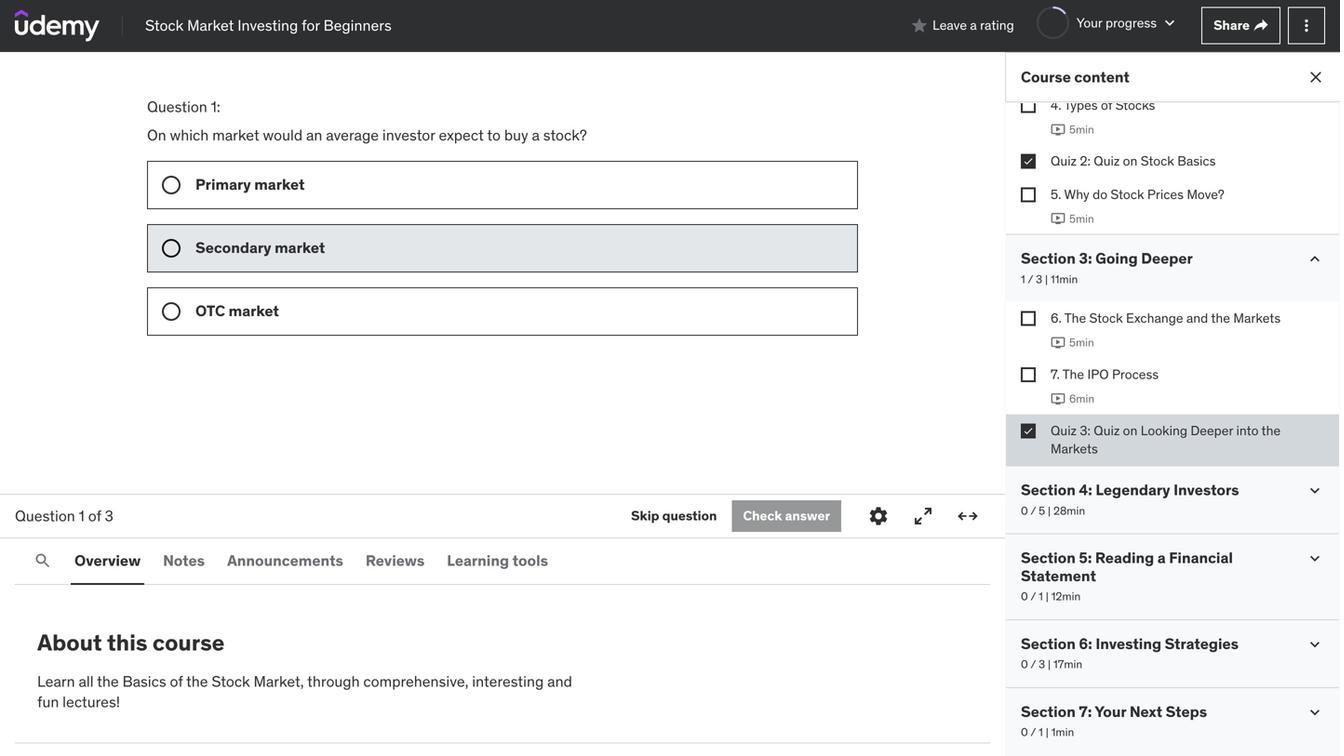Task type: describe. For each thing, give the bounding box(es) containing it.
skip question
[[631, 508, 717, 525]]

1 inside the section 3: going deeper 1 / 3 | 11min
[[1021, 272, 1026, 287]]

stock?
[[544, 126, 587, 145]]

secondary market
[[196, 238, 325, 257]]

a inside section 5: reading a financial statement 0 / 1 | 12min
[[1158, 549, 1166, 568]]

3: for quiz
[[1080, 423, 1091, 439]]

announcements button
[[224, 539, 347, 584]]

/ inside section 7: your next steps 0 / 1 | 1min
[[1031, 726, 1036, 740]]

the for 7.
[[1063, 366, 1085, 383]]

otc market
[[196, 301, 279, 321]]

section 5: reading a financial statement button
[[1021, 549, 1291, 586]]

a inside leave a rating button
[[971, 17, 977, 34]]

of for types
[[1101, 97, 1113, 113]]

course
[[1021, 67, 1071, 86]]

check answer
[[743, 508, 830, 525]]

process
[[1113, 366, 1159, 383]]

check answer button
[[732, 501, 842, 533]]

xsmall image inside share button
[[1254, 18, 1269, 33]]

quiz left 2:
[[1051, 153, 1077, 170]]

section 7: your next steps 0 / 1 | 1min
[[1021, 703, 1208, 740]]

question
[[663, 508, 717, 525]]

3: for section
[[1079, 249, 1093, 268]]

the down course
[[186, 672, 208, 692]]

section 3: going deeper 1 / 3 | 11min
[[1021, 249, 1193, 287]]

4. types of stocks
[[1051, 97, 1156, 113]]

market inside 'question 1: on which market would an average investor expect to buy a stock?'
[[212, 126, 259, 145]]

basics inside sidebar element
[[1178, 153, 1216, 170]]

question 1: on which market would an average investor expect to buy a stock?
[[147, 97, 591, 145]]

| inside section 5: reading a financial statement 0 / 1 | 12min
[[1046, 590, 1049, 604]]

primary market
[[196, 175, 305, 194]]

expect
[[439, 126, 484, 145]]

next
[[1130, 703, 1163, 722]]

expanded view image
[[957, 506, 979, 528]]

leave
[[933, 17, 967, 34]]

and inside learn all the basics of the stock market, through comprehensive, interesting and fun lectures!
[[548, 672, 572, 692]]

going
[[1096, 249, 1138, 268]]

quiz down play the ipo process image
[[1051, 423, 1077, 439]]

stock up prices in the top of the page
[[1141, 153, 1175, 170]]

stock left market at the top of the page
[[145, 16, 184, 35]]

section 7: your next steps button
[[1021, 703, 1208, 722]]

interesting
[[472, 672, 544, 692]]

section 5: reading a financial statement 0 / 1 | 12min
[[1021, 549, 1234, 604]]

financial
[[1170, 549, 1234, 568]]

leave a rating
[[933, 17, 1015, 34]]

/ for section 6: investing strategies
[[1031, 658, 1036, 672]]

small image for section 4: legendary investors
[[1306, 482, 1325, 501]]

search image
[[34, 552, 52, 571]]

of for 1
[[88, 507, 101, 526]]

5. why do stock prices move?
[[1051, 186, 1225, 203]]

5min for why
[[1070, 212, 1095, 226]]

statement
[[1021, 567, 1097, 586]]

investors
[[1174, 481, 1240, 500]]

4:
[[1079, 481, 1093, 500]]

comprehensive,
[[363, 672, 469, 692]]

notes
[[163, 552, 205, 571]]

3 for section 6: investing strategies
[[1039, 658, 1046, 672]]

looking
[[1141, 423, 1188, 439]]

learning tools button
[[443, 539, 552, 584]]

through
[[307, 672, 360, 692]]

| for section 6: investing strategies
[[1048, 658, 1051, 672]]

overview
[[74, 552, 141, 571]]

course content
[[1021, 67, 1130, 86]]

| for section 3: going deeper
[[1046, 272, 1048, 287]]

learning tools
[[447, 552, 548, 571]]

5.
[[1051, 186, 1062, 203]]

xsmall image for 5. why do stock prices move?
[[1021, 187, 1036, 202]]

question for question 1 of 3
[[15, 507, 75, 526]]

your progress button
[[1037, 7, 1180, 39]]

move?
[[1187, 186, 1225, 203]]

28min
[[1054, 504, 1086, 518]]

progress
[[1106, 14, 1157, 31]]

5min for the
[[1070, 336, 1095, 350]]

exchange
[[1127, 310, 1184, 327]]

the right all
[[97, 672, 119, 692]]

on for stock
[[1123, 153, 1138, 170]]

legendary
[[1096, 481, 1171, 500]]

| inside section 7: your next steps 0 / 1 | 1min
[[1046, 726, 1049, 740]]

11min
[[1051, 272, 1078, 287]]

on
[[147, 126, 166, 145]]

play the stock exchange and the markets image
[[1051, 336, 1066, 351]]

section for section 3: going deeper
[[1021, 249, 1076, 268]]

prices
[[1148, 186, 1184, 203]]

market for primary market
[[254, 175, 305, 194]]

quiz down 6min
[[1094, 423, 1120, 439]]

question for question 1: on which market would an average investor expect to buy a stock?
[[147, 97, 207, 116]]

learning
[[447, 552, 509, 571]]

6. the stock exchange and the markets
[[1051, 310, 1281, 327]]

1 vertical spatial 3
[[105, 507, 114, 526]]

deeper inside quiz 3: quiz on looking deeper into the markets
[[1191, 423, 1234, 439]]

answer
[[785, 508, 830, 525]]

markets inside quiz 3: quiz on looking deeper into the markets
[[1051, 441, 1098, 458]]

stock inside learn all the basics of the stock market, through comprehensive, interesting and fun lectures!
[[212, 672, 250, 692]]

12min
[[1052, 590, 1081, 604]]

the for 6.
[[1065, 310, 1087, 327]]

beginners
[[324, 16, 392, 35]]

play the ipo process image
[[1051, 392, 1066, 407]]

stock right do
[[1111, 186, 1145, 203]]

the inside quiz 3: quiz on looking deeper into the markets
[[1262, 423, 1281, 439]]

into
[[1237, 423, 1259, 439]]

average
[[326, 126, 379, 145]]

the right exchange
[[1212, 310, 1231, 327]]

small image for section 3: going deeper
[[1306, 250, 1325, 269]]

investor
[[383, 126, 435, 145]]

quiz 2: quiz on stock basics
[[1051, 153, 1216, 170]]

market
[[187, 16, 234, 35]]

6.
[[1051, 310, 1062, 327]]

rating
[[981, 17, 1015, 34]]

7. the ipo process
[[1051, 366, 1159, 383]]

fullscreen image
[[912, 506, 935, 528]]

content
[[1075, 67, 1130, 86]]

/ for section 3: going deeper
[[1028, 272, 1034, 287]]

section 3: going deeper button
[[1021, 249, 1193, 268]]

market for otc market
[[229, 301, 279, 321]]



Task type: vqa. For each thing, say whether or not it's contained in the screenshot.
N.
no



Task type: locate. For each thing, give the bounding box(es) containing it.
1 0 from the top
[[1021, 504, 1028, 518]]

1 on from the top
[[1123, 153, 1138, 170]]

/ left 5
[[1031, 504, 1036, 518]]

0 vertical spatial and
[[1187, 310, 1209, 327]]

market right secondary
[[275, 238, 325, 257]]

of up overview
[[88, 507, 101, 526]]

on inside quiz 3: quiz on looking deeper into the markets
[[1123, 423, 1138, 439]]

on left looking
[[1123, 423, 1138, 439]]

0 vertical spatial 3
[[1036, 272, 1043, 287]]

1min
[[1052, 726, 1075, 740]]

3 5min from the top
[[1070, 336, 1095, 350]]

1 section from the top
[[1021, 249, 1076, 268]]

check
[[743, 508, 782, 525]]

2 0 from the top
[[1021, 590, 1028, 604]]

your progress
[[1077, 14, 1157, 31]]

section up 1min
[[1021, 703, 1076, 722]]

fun
[[37, 693, 59, 712]]

3: inside quiz 3: quiz on looking deeper into the markets
[[1080, 423, 1091, 439]]

small image for section 5: reading a financial statement
[[1306, 550, 1325, 568]]

| left 1min
[[1046, 726, 1049, 740]]

0 inside section 4: legendary investors 0 / 5 | 28min
[[1021, 504, 1028, 518]]

1 vertical spatial a
[[532, 126, 540, 145]]

/ left 17min
[[1031, 658, 1036, 672]]

4 section from the top
[[1021, 635, 1076, 654]]

5min for types
[[1070, 122, 1095, 137]]

the right 6.
[[1065, 310, 1087, 327]]

3 left 11min at the right of page
[[1036, 272, 1043, 287]]

2 horizontal spatial of
[[1101, 97, 1113, 113]]

which
[[170, 126, 209, 145]]

on which market would an average investor expect to buy a stock? group
[[147, 161, 858, 336]]

0 left 5
[[1021, 504, 1028, 518]]

3 xsmall image from the top
[[1021, 424, 1036, 439]]

reading
[[1096, 549, 1155, 568]]

| inside section 4: legendary investors 0 / 5 | 28min
[[1048, 504, 1051, 518]]

basics inside learn all the basics of the stock market, through comprehensive, interesting and fun lectures!
[[123, 672, 166, 692]]

2 vertical spatial of
[[170, 672, 183, 692]]

6:
[[1079, 635, 1093, 654]]

0 vertical spatial a
[[971, 17, 977, 34]]

1 horizontal spatial of
[[170, 672, 183, 692]]

small image inside your progress 'dropdown button'
[[1161, 14, 1180, 32]]

this
[[107, 629, 148, 657]]

small image
[[911, 16, 929, 35], [1306, 482, 1325, 501], [1306, 550, 1325, 568]]

notes button
[[159, 539, 209, 584]]

0 vertical spatial small image
[[911, 16, 929, 35]]

1 vertical spatial the
[[1063, 366, 1085, 383]]

0 horizontal spatial of
[[88, 507, 101, 526]]

0 vertical spatial markets
[[1234, 310, 1281, 327]]

market down 1:
[[212, 126, 259, 145]]

0 vertical spatial the
[[1065, 310, 1087, 327]]

section inside the section 3: going deeper 1 / 3 | 11min
[[1021, 249, 1076, 268]]

a left rating
[[971, 17, 977, 34]]

section up 11min at the right of page
[[1021, 249, 1076, 268]]

do
[[1093, 186, 1108, 203]]

section 4: legendary investors button
[[1021, 481, 1240, 500]]

section up 17min
[[1021, 635, 1076, 654]]

basics
[[1178, 153, 1216, 170], [123, 672, 166, 692]]

0 horizontal spatial a
[[532, 126, 540, 145]]

2 vertical spatial 5min
[[1070, 336, 1095, 350]]

0 horizontal spatial and
[[548, 672, 572, 692]]

section inside section 4: legendary investors 0 / 5 | 28min
[[1021, 481, 1076, 500]]

/ inside section 5: reading a financial statement 0 / 1 | 12min
[[1031, 590, 1036, 604]]

stocks
[[1116, 97, 1156, 113]]

0 vertical spatial your
[[1077, 14, 1103, 31]]

1 up overview
[[79, 507, 85, 526]]

would
[[263, 126, 303, 145]]

1 vertical spatial question
[[15, 507, 75, 526]]

0 horizontal spatial basics
[[123, 672, 166, 692]]

5min right play types of stocks icon
[[1070, 122, 1095, 137]]

| left 12min
[[1046, 590, 1049, 604]]

share button
[[1202, 7, 1281, 44]]

stock left exchange
[[1090, 310, 1123, 327]]

0 left 1min
[[1021, 726, 1028, 740]]

actions image
[[1298, 16, 1316, 35]]

of down course
[[170, 672, 183, 692]]

2:
[[1080, 153, 1091, 170]]

xsmall image
[[1254, 18, 1269, 33], [1021, 187, 1036, 202], [1021, 312, 1036, 326], [1021, 368, 1036, 383]]

question 1 of 3
[[15, 507, 114, 526]]

share
[[1214, 17, 1250, 34]]

for
[[302, 16, 320, 35]]

skip
[[631, 508, 660, 525]]

3 inside section 6: investing strategies 0 / 3 | 17min
[[1039, 658, 1046, 672]]

quiz
[[1051, 153, 1077, 170], [1094, 153, 1120, 170], [1051, 423, 1077, 439], [1094, 423, 1120, 439]]

the
[[1065, 310, 1087, 327], [1063, 366, 1085, 383]]

your right 7: in the bottom of the page
[[1095, 703, 1127, 722]]

and right exchange
[[1187, 310, 1209, 327]]

section 6: investing strategies button
[[1021, 635, 1239, 654]]

of
[[1101, 97, 1113, 113], [88, 507, 101, 526], [170, 672, 183, 692]]

the right 7. on the right
[[1063, 366, 1085, 383]]

investing right 6:
[[1096, 635, 1162, 654]]

quiz right 2:
[[1094, 153, 1120, 170]]

a right reading
[[1158, 549, 1166, 568]]

1 horizontal spatial and
[[1187, 310, 1209, 327]]

settings image
[[868, 506, 890, 528]]

0 vertical spatial deeper
[[1142, 249, 1193, 268]]

/ inside the section 3: going deeper 1 / 3 | 11min
[[1028, 272, 1034, 287]]

1 inside section 7: your next steps 0 / 1 | 1min
[[1039, 726, 1043, 740]]

question up "which"
[[147, 97, 207, 116]]

all
[[79, 672, 94, 692]]

1 vertical spatial markets
[[1051, 441, 1098, 458]]

1 horizontal spatial question
[[147, 97, 207, 116]]

the right into
[[1262, 423, 1281, 439]]

5:
[[1079, 549, 1092, 568]]

1 vertical spatial small image
[[1306, 482, 1325, 501]]

on up 5. why do stock prices move?
[[1123, 153, 1138, 170]]

quiz 3: quiz on looking deeper into the markets
[[1051, 423, 1281, 458]]

section 4: legendary investors 0 / 5 | 28min
[[1021, 481, 1240, 518]]

xsmall image
[[1021, 98, 1036, 113], [1021, 154, 1036, 169], [1021, 424, 1036, 439]]

small image for section 7: your next steps
[[1306, 704, 1325, 722]]

4 0 from the top
[[1021, 726, 1028, 740]]

/ for section 4: legendary investors
[[1031, 504, 1036, 518]]

2 vertical spatial small image
[[1306, 550, 1325, 568]]

0 inside section 5: reading a financial statement 0 / 1 | 12min
[[1021, 590, 1028, 604]]

stock market investing for beginners link
[[145, 15, 392, 36]]

0 vertical spatial question
[[147, 97, 207, 116]]

5min right play why do stock prices move? icon
[[1070, 212, 1095, 226]]

xsmall image left 6.
[[1021, 312, 1036, 326]]

small image for section 6: investing strategies
[[1306, 636, 1325, 654]]

lectures!
[[63, 693, 120, 712]]

1 vertical spatial your
[[1095, 703, 1127, 722]]

and inside sidebar element
[[1187, 310, 1209, 327]]

0 vertical spatial 3:
[[1079, 249, 1093, 268]]

7:
[[1079, 703, 1092, 722]]

0 vertical spatial xsmall image
[[1021, 98, 1036, 113]]

skip question button
[[631, 501, 717, 533]]

5 section from the top
[[1021, 703, 1076, 722]]

2 on from the top
[[1123, 423, 1138, 439]]

deeper
[[1142, 249, 1193, 268], [1191, 423, 1234, 439]]

why
[[1065, 186, 1090, 203]]

0 vertical spatial investing
[[238, 16, 298, 35]]

2 5min from the top
[[1070, 212, 1095, 226]]

| inside the section 3: going deeper 1 / 3 | 11min
[[1046, 272, 1048, 287]]

of inside sidebar element
[[1101, 97, 1113, 113]]

4.
[[1051, 97, 1062, 113]]

2 xsmall image from the top
[[1021, 154, 1036, 169]]

on for looking
[[1123, 423, 1138, 439]]

basics up move?
[[1178, 153, 1216, 170]]

5min
[[1070, 122, 1095, 137], [1070, 212, 1095, 226], [1070, 336, 1095, 350]]

2 vertical spatial 3
[[1039, 658, 1046, 672]]

0 horizontal spatial question
[[15, 507, 75, 526]]

0 inside section 7: your next steps 0 / 1 | 1min
[[1021, 726, 1028, 740]]

investing inside section 6: investing strategies 0 / 3 | 17min
[[1096, 635, 1162, 654]]

ipo
[[1088, 366, 1109, 383]]

| left 17min
[[1048, 658, 1051, 672]]

0 down statement
[[1021, 590, 1028, 604]]

| left 11min at the right of page
[[1046, 272, 1048, 287]]

2 horizontal spatial a
[[1158, 549, 1166, 568]]

learn all the basics of the stock market, through comprehensive, interesting and fun lectures!
[[37, 672, 572, 712]]

0 vertical spatial of
[[1101, 97, 1113, 113]]

/ inside section 4: legendary investors 0 / 5 | 28min
[[1031, 504, 1036, 518]]

1:
[[211, 97, 220, 116]]

| for section 4: legendary investors
[[1048, 504, 1051, 518]]

leave a rating button
[[911, 3, 1015, 48]]

reviews
[[366, 552, 425, 571]]

5
[[1039, 504, 1046, 518]]

secondary
[[196, 238, 271, 257]]

and right interesting
[[548, 672, 572, 692]]

1 horizontal spatial investing
[[1096, 635, 1162, 654]]

0 horizontal spatial markets
[[1051, 441, 1098, 458]]

deeper inside the section 3: going deeper 1 / 3 | 11min
[[1142, 249, 1193, 268]]

1 left 1min
[[1039, 726, 1043, 740]]

1 vertical spatial 5min
[[1070, 212, 1095, 226]]

3 inside the section 3: going deeper 1 / 3 | 11min
[[1036, 272, 1043, 287]]

xsmall image left 7. on the right
[[1021, 368, 1036, 383]]

a right buy
[[532, 126, 540, 145]]

1 vertical spatial of
[[88, 507, 101, 526]]

1 inside section 5: reading a financial statement 0 / 1 | 12min
[[1039, 590, 1043, 604]]

xsmall image right share
[[1254, 18, 1269, 33]]

section inside section 6: investing strategies 0 / 3 | 17min
[[1021, 635, 1076, 654]]

/ down statement
[[1031, 590, 1036, 604]]

xsmall image for 7. the ipo process
[[1021, 368, 1036, 383]]

3 up overview
[[105, 507, 114, 526]]

1 horizontal spatial basics
[[1178, 153, 1216, 170]]

0 left 17min
[[1021, 658, 1028, 672]]

to
[[487, 126, 501, 145]]

17min
[[1054, 658, 1083, 672]]

on
[[1123, 153, 1138, 170], [1123, 423, 1138, 439]]

a inside 'question 1: on which market would an average investor expect to buy a stock?'
[[532, 126, 540, 145]]

play why do stock prices move? image
[[1051, 212, 1066, 226]]

0 horizontal spatial investing
[[238, 16, 298, 35]]

/ inside section 6: investing strategies 0 / 3 | 17min
[[1031, 658, 1036, 672]]

deeper left into
[[1191, 423, 1234, 439]]

0 inside section 6: investing strategies 0 / 3 | 17min
[[1021, 658, 1028, 672]]

question
[[147, 97, 207, 116], [15, 507, 75, 526]]

investing
[[238, 16, 298, 35], [1096, 635, 1162, 654]]

question up search image
[[15, 507, 75, 526]]

2 section from the top
[[1021, 481, 1076, 500]]

1 horizontal spatial markets
[[1234, 310, 1281, 327]]

3 left 17min
[[1039, 658, 1046, 672]]

5min right play the stock exchange and the markets icon
[[1070, 336, 1095, 350]]

xsmall image for quiz 3: quiz on looking deeper into the markets
[[1021, 424, 1036, 439]]

your inside your progress 'dropdown button'
[[1077, 14, 1103, 31]]

markets
[[1234, 310, 1281, 327], [1051, 441, 1098, 458]]

1 xsmall image from the top
[[1021, 98, 1036, 113]]

section for section 7: your next steps
[[1021, 703, 1076, 722]]

0 vertical spatial on
[[1123, 153, 1138, 170]]

3: left going
[[1079, 249, 1093, 268]]

overview button
[[71, 539, 144, 584]]

0 vertical spatial 5min
[[1070, 122, 1095, 137]]

your left progress
[[1077, 14, 1103, 31]]

3 for section 3: going deeper
[[1036, 272, 1043, 287]]

0
[[1021, 504, 1028, 518], [1021, 590, 1028, 604], [1021, 658, 1028, 672], [1021, 726, 1028, 740]]

market for secondary market
[[275, 238, 325, 257]]

the
[[1212, 310, 1231, 327], [1262, 423, 1281, 439], [97, 672, 119, 692], [186, 672, 208, 692]]

/ left 1min
[[1031, 726, 1036, 740]]

learn
[[37, 672, 75, 692]]

1 vertical spatial 3:
[[1080, 423, 1091, 439]]

3: down 6min
[[1080, 423, 1091, 439]]

section 6: investing strategies 0 / 3 | 17min
[[1021, 635, 1239, 672]]

3 0 from the top
[[1021, 658, 1028, 672]]

primary
[[196, 175, 251, 194]]

/
[[1028, 272, 1034, 287], [1031, 504, 1036, 518], [1031, 590, 1036, 604], [1031, 658, 1036, 672], [1031, 726, 1036, 740]]

/ left 11min at the right of page
[[1028, 272, 1034, 287]]

2 vertical spatial xsmall image
[[1021, 424, 1036, 439]]

1 vertical spatial on
[[1123, 423, 1138, 439]]

course
[[153, 629, 225, 657]]

sidebar element
[[1006, 0, 1341, 757]]

buy
[[504, 126, 528, 145]]

section up 5
[[1021, 481, 1076, 500]]

xsmall image for 6. the stock exchange and the markets
[[1021, 312, 1036, 326]]

types
[[1065, 97, 1098, 113]]

and
[[1187, 310, 1209, 327], [548, 672, 572, 692]]

small image inside leave a rating button
[[911, 16, 929, 35]]

play types of stocks image
[[1051, 122, 1066, 137]]

1 5min from the top
[[1070, 122, 1095, 137]]

market,
[[254, 672, 304, 692]]

1 left 11min at the right of page
[[1021, 272, 1026, 287]]

basics down the about this course
[[123, 672, 166, 692]]

question inside 'question 1: on which market would an average investor expect to buy a stock?'
[[147, 97, 207, 116]]

| inside section 6: investing strategies 0 / 3 | 17min
[[1048, 658, 1051, 672]]

steps
[[1166, 703, 1208, 722]]

|
[[1046, 272, 1048, 287], [1048, 504, 1051, 518], [1046, 590, 1049, 604], [1048, 658, 1051, 672], [1046, 726, 1049, 740]]

of inside learn all the basics of the stock market, through comprehensive, interesting and fun lectures!
[[170, 672, 183, 692]]

3: inside the section 3: going deeper 1 / 3 | 11min
[[1079, 249, 1093, 268]]

1 vertical spatial xsmall image
[[1021, 154, 1036, 169]]

xsmall image for quiz 2: quiz on stock basics
[[1021, 154, 1036, 169]]

udemy image
[[15, 10, 100, 42]]

section left 5:
[[1021, 549, 1076, 568]]

xsmall image left 5.
[[1021, 187, 1036, 202]]

small image
[[1161, 14, 1180, 32], [1306, 250, 1325, 269], [1306, 636, 1325, 654], [1306, 704, 1325, 722]]

of right the types
[[1101, 97, 1113, 113]]

stock left market,
[[212, 672, 250, 692]]

investing for for
[[238, 16, 298, 35]]

your inside section 7: your next steps 0 / 1 | 1min
[[1095, 703, 1127, 722]]

market down would
[[254, 175, 305, 194]]

section for section 5: reading a financial statement
[[1021, 549, 1076, 568]]

6min
[[1070, 392, 1095, 406]]

section for section 6: investing strategies
[[1021, 635, 1076, 654]]

3 section from the top
[[1021, 549, 1076, 568]]

1 horizontal spatial a
[[971, 17, 977, 34]]

1 left 12min
[[1039, 590, 1043, 604]]

deeper right going
[[1142, 249, 1193, 268]]

investing left for
[[238, 16, 298, 35]]

close course content sidebar image
[[1307, 68, 1326, 87]]

otc
[[196, 301, 225, 321]]

section inside section 7: your next steps 0 / 1 | 1min
[[1021, 703, 1076, 722]]

market
[[212, 126, 259, 145], [254, 175, 305, 194], [275, 238, 325, 257], [229, 301, 279, 321]]

1 vertical spatial investing
[[1096, 635, 1162, 654]]

investing for strategies
[[1096, 635, 1162, 654]]

1 vertical spatial deeper
[[1191, 423, 1234, 439]]

| right 5
[[1048, 504, 1051, 518]]

1 vertical spatial basics
[[123, 672, 166, 692]]

reviews button
[[362, 539, 429, 584]]

a
[[971, 17, 977, 34], [532, 126, 540, 145], [1158, 549, 1166, 568]]

section for section 4: legendary investors
[[1021, 481, 1076, 500]]

2 vertical spatial a
[[1158, 549, 1166, 568]]

market right the "otc"
[[229, 301, 279, 321]]

strategies
[[1165, 635, 1239, 654]]

section inside section 5: reading a financial statement 0 / 1 | 12min
[[1021, 549, 1076, 568]]

stock market investing for beginners
[[145, 16, 392, 35]]

0 vertical spatial basics
[[1178, 153, 1216, 170]]

1 vertical spatial and
[[548, 672, 572, 692]]



